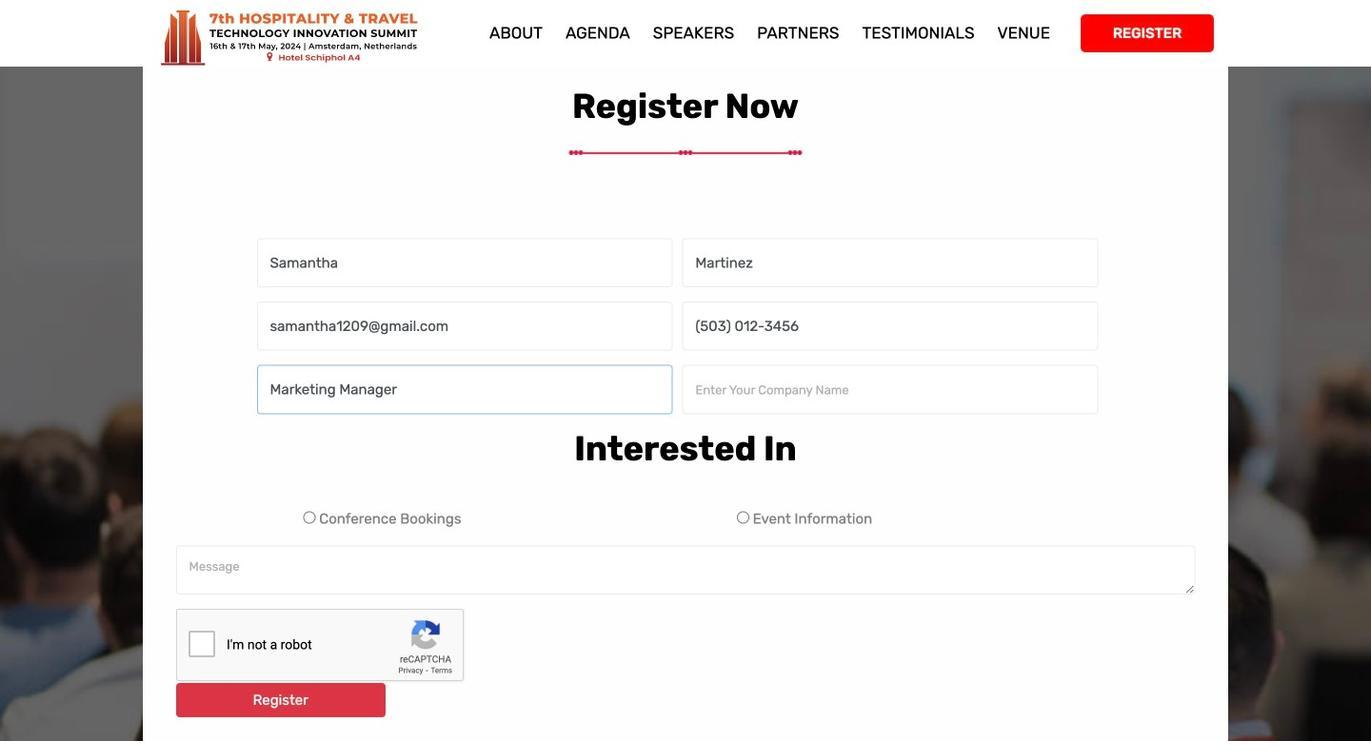Task type: vqa. For each thing, say whether or not it's contained in the screenshot.
"enter your job title" text field
yes



Task type: locate. For each thing, give the bounding box(es) containing it.
Enter Your Last Name text field
[[682, 238, 1098, 288]]

logo image
[[157, 0, 454, 76]]

Message text field
[[176, 546, 1195, 595]]

Enter Your Phone Number text field
[[682, 302, 1098, 351]]

Enter Your First Name text field
[[257, 238, 673, 288]]

form
[[157, 238, 1210, 732]]

None radio
[[303, 512, 316, 524], [737, 512, 749, 524], [303, 512, 316, 524], [737, 512, 749, 524]]



Task type: describe. For each thing, give the bounding box(es) containing it.
Enter Your Email email field
[[257, 302, 673, 351]]

Enter Your Company Name text field
[[682, 365, 1098, 415]]

Enter Your Job Title text field
[[257, 365, 673, 415]]



